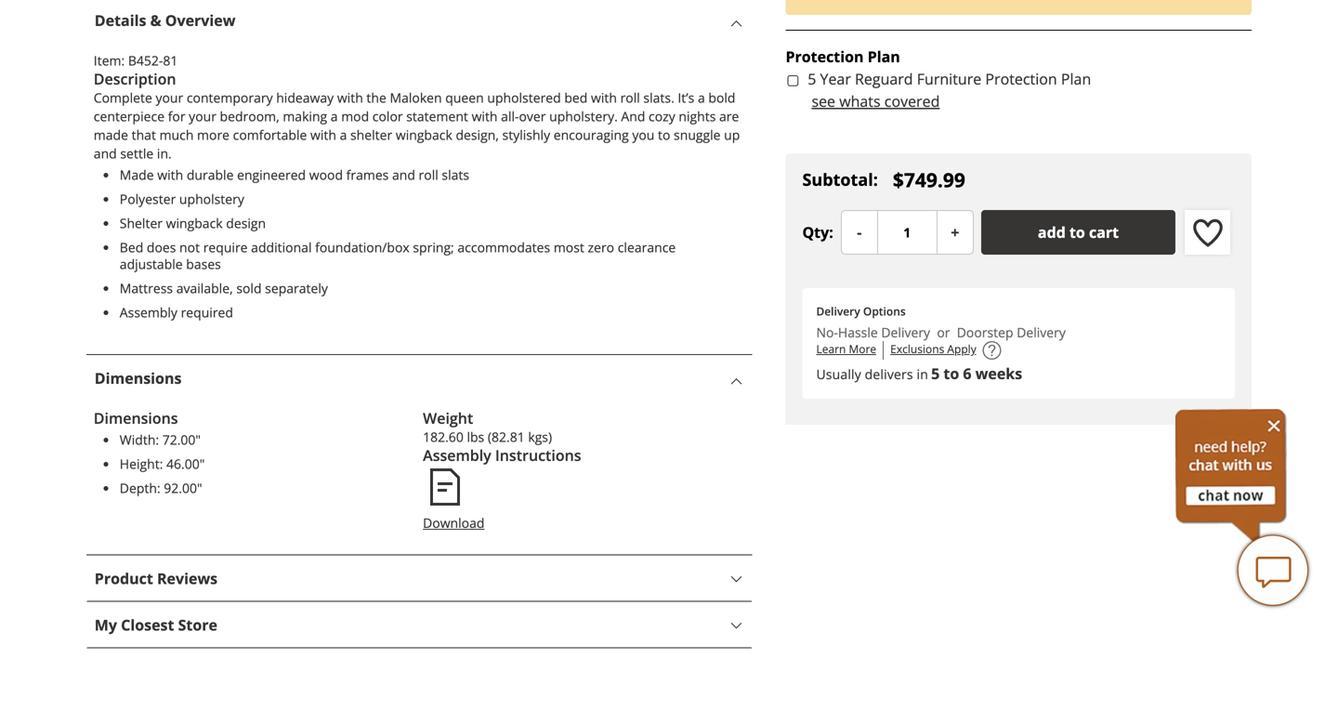 Task type: locate. For each thing, give the bounding box(es) containing it.
mod
[[341, 107, 369, 125]]

1 vertical spatial dimensions
[[94, 408, 178, 428]]

the
[[367, 89, 387, 106]]

1 horizontal spatial to
[[944, 364, 960, 384]]

frames
[[346, 166, 389, 184]]

lbs
[[467, 428, 485, 446]]

a left mod
[[331, 107, 338, 125]]

5 right in on the bottom right of the page
[[932, 364, 940, 384]]

1 vertical spatial and
[[392, 166, 416, 184]]

to
[[658, 126, 671, 144], [1070, 222, 1086, 242], [944, 364, 960, 384]]

to inside add to cart button
[[1070, 222, 1086, 242]]

" right height:
[[200, 455, 205, 473]]

design,
[[456, 126, 499, 144]]

with up mod
[[337, 89, 363, 106]]

1 vertical spatial to
[[1070, 222, 1086, 242]]

much
[[160, 126, 194, 144]]

to down cozy
[[658, 126, 671, 144]]

add to cart
[[1038, 222, 1120, 242]]

queen
[[446, 89, 484, 106]]

1 vertical spatial a
[[331, 107, 338, 125]]

2 vertical spatial a
[[340, 126, 347, 144]]

1 vertical spatial plan
[[1062, 69, 1092, 89]]

upholstery
[[179, 190, 244, 208]]

1 horizontal spatial and
[[392, 166, 416, 184]]

exclusions apply link
[[891, 341, 977, 360]]

0 vertical spatial 5
[[808, 69, 817, 89]]

dimensions width: 72.00 " height: 46.00 " depth: 92.00 "
[[94, 408, 205, 497]]

a down mod
[[340, 126, 347, 144]]

your
[[156, 89, 183, 106], [189, 107, 217, 125]]

92.00
[[164, 479, 197, 497]]

your up more
[[189, 107, 217, 125]]

details & overview
[[95, 10, 236, 30]]

wingback down statement
[[396, 126, 453, 144]]

delivery
[[817, 304, 861, 319]]

0 vertical spatial to
[[658, 126, 671, 144]]

assembly inside weight 182.60 lbs ( 82.81 kgs) assembly instructions
[[423, 445, 492, 465]]

learn more link
[[817, 341, 877, 360]]

0 horizontal spatial your
[[156, 89, 183, 106]]

0 horizontal spatial a
[[331, 107, 338, 125]]

kgs)
[[528, 428, 552, 446]]

qty:
[[803, 222, 834, 242]]

shelter
[[350, 126, 393, 144]]

0 horizontal spatial and
[[94, 145, 117, 162]]

you
[[633, 126, 655, 144]]

a right it's
[[698, 89, 705, 106]]

0 horizontal spatial roll
[[419, 166, 439, 184]]

foundation/box
[[315, 238, 410, 256]]

design
[[226, 214, 266, 232]]

2 horizontal spatial to
[[1070, 222, 1086, 242]]

0 vertical spatial protection
[[786, 46, 864, 66]]

1 horizontal spatial roll
[[621, 89, 640, 106]]

see whats covered button
[[812, 90, 940, 112]]

roll
[[621, 89, 640, 106], [419, 166, 439, 184]]

" down '46.00' at the left of page
[[197, 479, 202, 497]]

$749.99
[[893, 166, 966, 193]]

5
[[808, 69, 817, 89], [932, 364, 940, 384]]

dimensions inside dropdown button
[[95, 368, 182, 388]]

exclusions
[[891, 341, 945, 357]]

closest
[[121, 615, 174, 635]]

not
[[179, 238, 200, 256]]

1 vertical spatial wingback
[[166, 214, 223, 232]]

bold
[[709, 89, 736, 106]]

0 horizontal spatial wingback
[[166, 214, 223, 232]]

product reviews button
[[86, 555, 753, 602]]

dimensions inside the dimensions width: 72.00 " height: 46.00 " depth: 92.00 "
[[94, 408, 178, 428]]

roll left slats
[[419, 166, 439, 184]]

0 horizontal spatial 5
[[808, 69, 817, 89]]

details & overview button
[[86, 0, 753, 44]]

1 vertical spatial roll
[[419, 166, 439, 184]]

in.
[[157, 145, 172, 162]]

contemporary
[[187, 89, 273, 106]]

wingback
[[396, 126, 453, 144], [166, 214, 223, 232]]

year
[[821, 69, 852, 89]]

0 vertical spatial "
[[196, 431, 201, 449]]

with
[[337, 89, 363, 106], [591, 89, 617, 106], [472, 107, 498, 125], [311, 126, 337, 144], [157, 166, 183, 184]]

cart
[[1090, 222, 1120, 242]]

usually delivers  in 5 to 6 weeks
[[817, 364, 1023, 384]]

wood
[[309, 166, 343, 184]]

81
[[163, 52, 178, 69]]

None text field
[[877, 210, 938, 255]]

with up design,
[[472, 107, 498, 125]]

to inside item: b452-81 description complete your contemporary hideaway with the maloken queen upholstered bed with roll slats. it's a bold centerpiece for your bedroom, making a mod color statement with all-over upholstery. and cozy nights are made that much more comfortable with a shelter wingback design, stylishly encouraging you to snuggle up and settle in. made with durable engineered wood frames and roll slats polyester upholstery shelter wingback design bed does not require additional foundation/box spring; accommodates most zero clearance adjustable bases mattress available, sold separately assembly required
[[658, 126, 671, 144]]

wingback up not
[[166, 214, 223, 232]]

0 vertical spatial wingback
[[396, 126, 453, 144]]

0 vertical spatial plan
[[868, 46, 901, 66]]

options
[[864, 304, 906, 319]]

0 vertical spatial roll
[[621, 89, 640, 106]]

depth:
[[120, 479, 161, 497]]

b452-
[[128, 52, 163, 69]]

description
[[94, 69, 176, 89]]

protection right furniture
[[986, 69, 1058, 89]]

0 vertical spatial assembly
[[120, 304, 178, 321]]

82.81
[[492, 428, 525, 446]]

1 horizontal spatial 5
[[932, 364, 940, 384]]

0 vertical spatial dimensions
[[95, 368, 182, 388]]

your up for
[[156, 89, 183, 106]]

with down making
[[311, 126, 337, 144]]

that
[[132, 126, 156, 144]]

0 vertical spatial a
[[698, 89, 705, 106]]

and right the frames at the top of the page
[[392, 166, 416, 184]]

protection up year
[[786, 46, 864, 66]]

1 vertical spatial "
[[200, 455, 205, 473]]

and
[[94, 145, 117, 162], [392, 166, 416, 184]]

" up '46.00' at the left of page
[[196, 431, 201, 449]]

None button
[[841, 210, 878, 255], [937, 210, 974, 255], [841, 210, 878, 255], [937, 210, 974, 255]]

to left 6
[[944, 364, 960, 384]]

1 horizontal spatial assembly
[[423, 445, 492, 465]]

2 vertical spatial to
[[944, 364, 960, 384]]

1 horizontal spatial a
[[340, 126, 347, 144]]

to right add
[[1070, 222, 1086, 242]]

width:
[[120, 431, 159, 449]]

dims image
[[983, 341, 1002, 360]]

my
[[95, 615, 117, 635]]

assembly down mattress
[[120, 304, 178, 321]]

1 vertical spatial your
[[189, 107, 217, 125]]

1 horizontal spatial protection
[[986, 69, 1058, 89]]

5 left year
[[808, 69, 817, 89]]

product
[[95, 568, 153, 588]]

0 vertical spatial your
[[156, 89, 183, 106]]

item:
[[94, 52, 125, 69]]

0 horizontal spatial assembly
[[120, 304, 178, 321]]

protection
[[786, 46, 864, 66], [986, 69, 1058, 89]]

item: b452-81 description complete your contemporary hideaway with the maloken queen upholstered bed with roll slats. it's a bold centerpiece for your bedroom, making a mod color statement with all-over upholstery. and cozy nights are made that much more comfortable with a shelter wingback design, stylishly encouraging you to snuggle up and settle in. made with durable engineered wood frames and roll slats polyester upholstery shelter wingback design bed does not require additional foundation/box spring; accommodates most zero clearance adjustable bases mattress available, sold separately assembly required
[[94, 52, 740, 321]]

plan
[[868, 46, 901, 66], [1062, 69, 1092, 89]]

1 horizontal spatial plan
[[1062, 69, 1092, 89]]

1 vertical spatial 5
[[932, 364, 940, 384]]

0 horizontal spatial to
[[658, 126, 671, 144]]

1 vertical spatial assembly
[[423, 445, 492, 465]]

weight
[[423, 408, 474, 428]]

roll up and
[[621, 89, 640, 106]]

assembly down "weight"
[[423, 445, 492, 465]]

assembly inside item: b452-81 description complete your contemporary hideaway with the maloken queen upholstered bed with roll slats. it's a bold centerpiece for your bedroom, making a mod color statement with all-over upholstery. and cozy nights are made that much more comfortable with a shelter wingback design, stylishly encouraging you to snuggle up and settle in. made with durable engineered wood frames and roll slats polyester upholstery shelter wingback design bed does not require additional foundation/box spring; accommodates most zero clearance adjustable bases mattress available, sold separately assembly required
[[120, 304, 178, 321]]

made
[[94, 126, 128, 144]]

1 horizontal spatial wingback
[[396, 126, 453, 144]]

exclusions apply
[[891, 341, 977, 357]]

a
[[698, 89, 705, 106], [331, 107, 338, 125], [340, 126, 347, 144]]

delivery options
[[817, 304, 906, 319]]

sold
[[236, 279, 262, 297]]

add
[[1038, 222, 1066, 242]]

or
[[931, 324, 957, 341]]

and down made
[[94, 145, 117, 162]]



Task type: vqa. For each thing, say whether or not it's contained in the screenshot.
Order
no



Task type: describe. For each thing, give the bounding box(es) containing it.
usually
[[817, 366, 862, 383]]

slats
[[442, 166, 470, 184]]

require
[[203, 238, 248, 256]]

bases
[[186, 255, 221, 273]]

more
[[849, 341, 877, 357]]

upholstered
[[488, 89, 561, 106]]

settle
[[120, 145, 154, 162]]

encouraging
[[554, 126, 629, 144]]

cozy
[[649, 107, 676, 125]]

details
[[95, 10, 146, 30]]

spring;
[[413, 238, 454, 256]]

&
[[150, 10, 161, 30]]

in
[[917, 366, 929, 383]]

zero
[[588, 238, 615, 256]]

dimensions for dimensions width: 72.00 " height: 46.00 " depth: 92.00 "
[[94, 408, 178, 428]]

72.00
[[162, 431, 196, 449]]

maloken
[[390, 89, 442, 106]]

overview
[[165, 10, 236, 30]]

subtotal:
[[803, 168, 878, 191]]

see whats covered
[[812, 91, 940, 111]]

0 horizontal spatial plan
[[868, 46, 901, 66]]

comfortable
[[233, 126, 307, 144]]

upholstery.
[[550, 107, 618, 125]]

up
[[724, 126, 740, 144]]

required
[[181, 304, 233, 321]]

dialogue message for liveperson image
[[1176, 409, 1288, 543]]

with up upholstery.
[[591, 89, 617, 106]]

0 vertical spatial and
[[94, 145, 117, 162]]

statement
[[407, 107, 469, 125]]

durable
[[187, 166, 234, 184]]

height:
[[120, 455, 163, 473]]

dimensions for dimensions
[[95, 368, 182, 388]]

stylishly
[[503, 126, 551, 144]]

clearance
[[618, 238, 676, 256]]

0 horizontal spatial protection
[[786, 46, 864, 66]]

store
[[178, 615, 218, 635]]

polyester
[[120, 190, 176, 208]]

most
[[554, 238, 585, 256]]

see
[[812, 91, 836, 111]]

separately
[[265, 279, 328, 297]]

more
[[197, 126, 230, 144]]

color
[[373, 107, 403, 125]]

bed
[[565, 89, 588, 106]]

add to cart button
[[982, 210, 1176, 255]]

instructions
[[495, 445, 582, 465]]

download
[[423, 514, 485, 532]]

all-
[[501, 107, 519, 125]]

learn more
[[817, 341, 877, 357]]

delivers
[[865, 366, 914, 383]]

mattress
[[120, 279, 173, 297]]

furniture
[[917, 69, 982, 89]]

chat bubble mobile view image
[[1237, 534, 1311, 608]]

weeks
[[976, 364, 1023, 384]]

dimensions button
[[86, 355, 753, 402]]

additional
[[251, 238, 312, 256]]

does
[[147, 238, 176, 256]]

2 horizontal spatial a
[[698, 89, 705, 106]]

46.00
[[166, 455, 200, 473]]

2 vertical spatial "
[[197, 479, 202, 497]]

reviews
[[157, 568, 218, 588]]

accommodates
[[458, 238, 551, 256]]

made
[[120, 166, 154, 184]]

shelter
[[120, 214, 163, 232]]

snuggle
[[674, 126, 721, 144]]

bed
[[120, 238, 143, 256]]

hideaway
[[276, 89, 334, 106]]

my closest store button
[[86, 602, 753, 648]]

with down in.
[[157, 166, 183, 184]]

1 horizontal spatial your
[[189, 107, 217, 125]]

covered
[[885, 91, 940, 111]]

whats
[[840, 91, 881, 111]]

protection plan
[[786, 46, 901, 66]]

my closest store
[[95, 615, 218, 635]]

bedroom,
[[220, 107, 280, 125]]

6
[[964, 364, 972, 384]]

1 vertical spatial protection
[[986, 69, 1058, 89]]

weight 182.60 lbs ( 82.81 kgs) assembly instructions
[[423, 408, 582, 465]]

it's
[[678, 89, 695, 106]]

download link
[[423, 462, 485, 532]]

for
[[168, 107, 186, 125]]

engineered
[[237, 166, 306, 184]]

product reviews
[[95, 568, 218, 588]]

182.60
[[423, 428, 464, 446]]

complete
[[94, 89, 152, 106]]

nights
[[679, 107, 716, 125]]

adjustable
[[120, 255, 183, 273]]

slats.
[[644, 89, 675, 106]]



